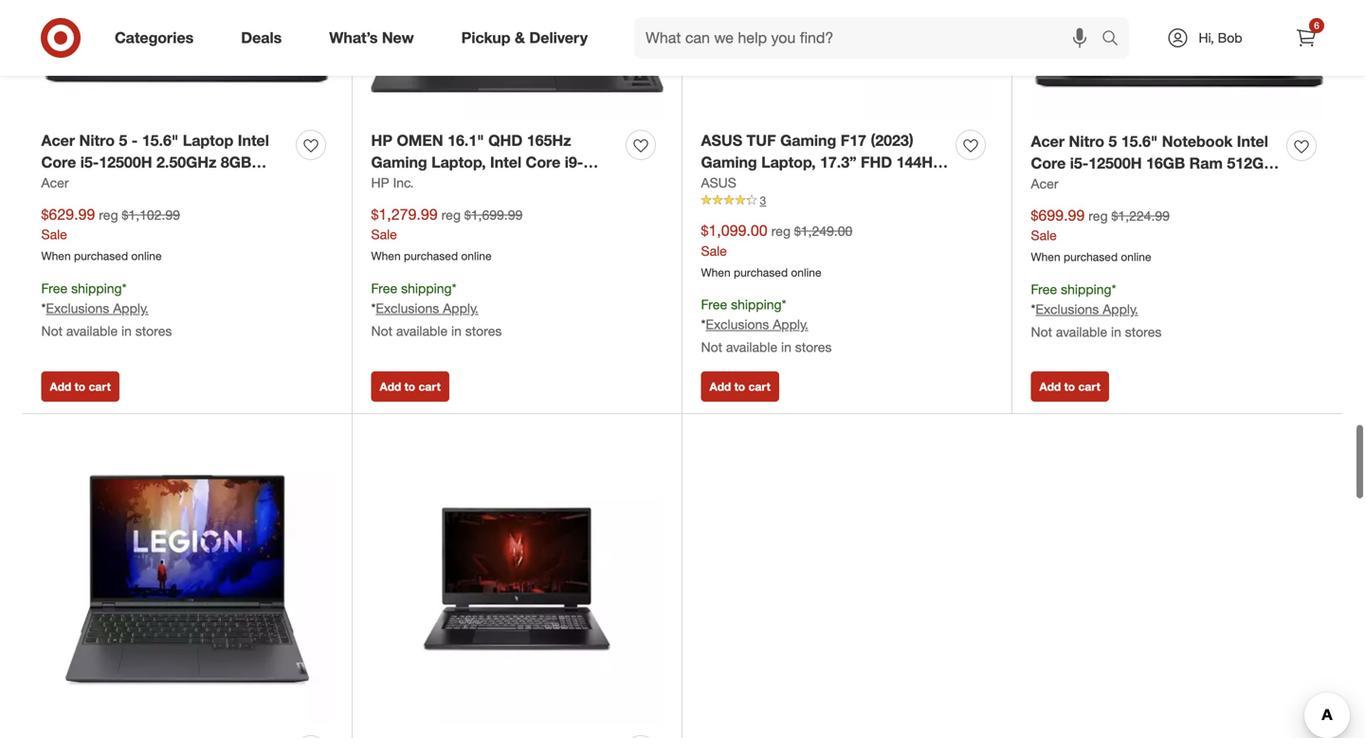 Task type: locate. For each thing, give the bounding box(es) containing it.
free for $699.99
[[1031, 281, 1058, 298]]

4 to from the left
[[1065, 380, 1076, 394]]

exclusions down $699.99 reg $1,224.99 sale when purchased online
[[1036, 301, 1100, 318]]

reg inside $699.99 reg $1,224.99 sale when purchased online
[[1089, 208, 1108, 224]]

4 add from the left
[[1040, 380, 1062, 394]]

stores for $1,279.99
[[465, 323, 502, 339]]

free
[[41, 280, 68, 297], [371, 280, 398, 297], [1031, 281, 1058, 298], [701, 297, 728, 313]]

not for $1,279.99
[[371, 323, 393, 339]]

512gb inside acer nitro 5 - 15.6" laptop intel core i5-12500h 2.50ghz 8gb ram 512gb ssd w11h - manufacturer refurbished
[[81, 175, 128, 193]]

exclusions down the $1,099.00 reg $1,249.00 sale when purchased online
[[706, 316, 769, 333]]

nitro up $629.99
[[79, 131, 115, 150]]

3 cart from the left
[[749, 380, 771, 394]]

512gb right ram
[[1228, 154, 1275, 173]]

refurbished
[[143, 196, 231, 215], [1031, 197, 1120, 216]]

1 horizontal spatial 15.6"
[[1122, 132, 1158, 151]]

apply.
[[113, 300, 149, 317], [443, 300, 479, 317], [1103, 301, 1139, 318], [773, 316, 809, 333]]

- down the "2.50ghz" on the left top of page
[[214, 175, 220, 193]]

exclusions for $629.99
[[46, 300, 109, 317]]

1 vertical spatial manufacturer
[[41, 196, 139, 215]]

intel
[[238, 131, 269, 150], [1237, 132, 1269, 151]]

core inside acer nitro 5 - 15.6" laptop intel core i5-12500h 2.50ghz 8gb ram 512gb ssd w11h - manufacturer refurbished
[[41, 153, 76, 172]]

free for $629.99
[[41, 280, 68, 297]]

shipping down $1,279.99 reg $1,699.99 sale when purchased online
[[401, 280, 452, 297]]

1 horizontal spatial 12500h
[[1089, 154, 1142, 173]]

1 add to cart from the left
[[50, 380, 111, 394]]

what's new
[[329, 29, 414, 47]]

add to cart button for $629.99
[[41, 372, 119, 402]]

hp
[[371, 174, 390, 191]]

3 link
[[701, 192, 993, 209]]

i5- up $629.99
[[80, 153, 99, 172]]

0 vertical spatial 512gb
[[1228, 154, 1275, 173]]

sale inside $699.99 reg $1,224.99 sale when purchased online
[[1031, 227, 1057, 244]]

purchased inside $1,279.99 reg $1,699.99 sale when purchased online
[[404, 249, 458, 263]]

add to cart
[[50, 380, 111, 394], [380, 380, 441, 394], [710, 380, 771, 394], [1040, 380, 1101, 394]]

acer nitro 17 - 17.3" laptop intel core i7-13700h 2.40ghz 16gb ram 1tb ssd w11h - manufacturer refurbished image
[[371, 433, 663, 725], [371, 433, 663, 725]]

reg for $1,099.00
[[772, 223, 791, 239]]

5 inside acer nitro 5 - 15.6" laptop intel core i5-12500h 2.50ghz 8gb ram 512gb ssd w11h - manufacturer refurbished
[[119, 131, 127, 150]]

to for $629.99
[[75, 380, 85, 394]]

intel right notebook
[[1237, 132, 1269, 151]]

hi,
[[1199, 29, 1215, 46]]

512gb inside the acer nitro 5 15.6" notebook intel core i5-12500h 16gb ram 512gb ssd w11h - manufacturer refurbished
[[1228, 154, 1275, 173]]

purchased down $629.99
[[74, 249, 128, 263]]

4 cart from the left
[[1079, 380, 1101, 394]]

ram
[[1190, 154, 1223, 173]]

2 to from the left
[[405, 380, 416, 394]]

purchased down $1,279.99
[[404, 249, 458, 263]]

purchased inside the $1,099.00 reg $1,249.00 sale when purchased online
[[734, 265, 788, 280]]

acer nitro 5 15.6" notebook intel core i5-12500h 16gb ram 512gb ssd w11h - manufacturer refurbished image
[[1031, 0, 1325, 120], [1031, 0, 1325, 120]]

sale down $629.99
[[41, 226, 67, 243]]

i5- up the $699.99
[[1071, 154, 1089, 173]]

manufacturer down 16gb
[[1124, 176, 1221, 194]]

sale for $699.99
[[1031, 227, 1057, 244]]

online inside the $1,099.00 reg $1,249.00 sale when purchased online
[[791, 265, 822, 280]]

manufacturer inside acer nitro 5 - 15.6" laptop intel core i5-12500h 2.50ghz 8gb ram 512gb ssd w11h - manufacturer refurbished
[[41, 196, 139, 215]]

0 horizontal spatial intel
[[238, 131, 269, 150]]

3 add from the left
[[710, 380, 732, 394]]

shipping for $1,099.00
[[731, 297, 782, 313]]

pickup & delivery link
[[445, 17, 612, 59]]

0 horizontal spatial 512gb
[[81, 175, 128, 193]]

2 add from the left
[[380, 380, 401, 394]]

5
[[119, 131, 127, 150], [1109, 132, 1118, 151]]

purchased for $1,279.99
[[404, 249, 458, 263]]

online inside $699.99 reg $1,224.99 sale when purchased online
[[1121, 250, 1152, 264]]

add
[[50, 380, 71, 394], [380, 380, 401, 394], [710, 380, 732, 394], [1040, 380, 1062, 394]]

reg right the $699.99
[[1089, 208, 1108, 224]]

acer nitro 5 - 15.6" laptop intel core i5-12500h 2.50ghz 8gb ram 512gb ssd w11h - manufacturer refurbished image
[[41, 0, 333, 119], [41, 0, 333, 119]]

cart for $1,279.99
[[419, 380, 441, 394]]

2 add to cart button from the left
[[371, 372, 449, 402]]

purchased down $1,099.00
[[734, 265, 788, 280]]

shipping down the $1,099.00 reg $1,249.00 sale when purchased online
[[731, 297, 782, 313]]

$1,279.99 reg $1,699.99 sale when purchased online
[[371, 205, 523, 263]]

1 add from the left
[[50, 380, 71, 394]]

reg inside $629.99 reg $1,102.99 sale when purchased online
[[99, 207, 118, 223]]

online inside $629.99 reg $1,102.99 sale when purchased online
[[131, 249, 162, 263]]

0 horizontal spatial 15.6"
[[142, 131, 179, 150]]

deals link
[[225, 17, 306, 59]]

online down $1,224.99
[[1121, 250, 1152, 264]]

when inside $1,279.99 reg $1,699.99 sale when purchased online
[[371, 249, 401, 263]]

stores for $1,099.00
[[796, 339, 832, 356]]

acer link for ssd
[[1031, 174, 1059, 193]]

0 horizontal spatial w11h
[[167, 175, 210, 193]]

1 cart from the left
[[89, 380, 111, 394]]

1 horizontal spatial 5
[[1109, 132, 1118, 151]]

0 horizontal spatial refurbished
[[143, 196, 231, 215]]

exclusions apply. button
[[46, 299, 149, 318], [376, 299, 479, 318], [1036, 300, 1139, 319], [706, 315, 809, 334]]

purchased for $629.99
[[74, 249, 128, 263]]

intel inside the acer nitro 5 15.6" notebook intel core i5-12500h 16gb ram 512gb ssd w11h - manufacturer refurbished
[[1237, 132, 1269, 151]]

nitro
[[79, 131, 115, 150], [1069, 132, 1105, 151]]

1 horizontal spatial w11h
[[1067, 176, 1109, 194]]

apply. for $1,099.00
[[773, 316, 809, 333]]

when down $1,279.99
[[371, 249, 401, 263]]

shipping for $1,279.99
[[401, 280, 452, 297]]

online down $1,249.00
[[791, 265, 822, 280]]

4 add to cart from the left
[[1040, 380, 1101, 394]]

ssd up $1,102.99
[[132, 175, 163, 193]]

2 horizontal spatial -
[[1113, 176, 1119, 194]]

when down $629.99
[[41, 249, 71, 263]]

when for $1,279.99
[[371, 249, 401, 263]]

- up $1,224.99
[[1113, 176, 1119, 194]]

apply. for $629.99
[[113, 300, 149, 317]]

i5-
[[80, 153, 99, 172], [1071, 154, 1089, 173]]

when for $629.99
[[41, 249, 71, 263]]

512gb right 'ram'
[[81, 175, 128, 193]]

nitro for 12500h
[[1069, 132, 1105, 151]]

reg inside the $1,099.00 reg $1,249.00 sale when purchased online
[[772, 223, 791, 239]]

lenovo legion 5i pro 16" wqxga gaming laptop nvidia geforce rtx 3070 i7-12700h 16gb ram 1tb ssd w11h - manufacturer refurbished image
[[41, 433, 333, 725], [41, 433, 333, 725]]

2 cart from the left
[[419, 380, 441, 394]]

15.6"
[[142, 131, 179, 150], [1122, 132, 1158, 151]]

when inside the $1,099.00 reg $1,249.00 sale when purchased online
[[701, 265, 731, 280]]

free shipping * * exclusions apply. not available in stores for $699.99
[[1031, 281, 1162, 340]]

laptop
[[183, 131, 234, 150]]

purchased inside $629.99 reg $1,102.99 sale when purchased online
[[74, 249, 128, 263]]

add to cart for $629.99
[[50, 380, 111, 394]]

exclusions down $1,279.99 reg $1,699.99 sale when purchased online
[[376, 300, 439, 317]]

intel up 8gb
[[238, 131, 269, 150]]

- inside the acer nitro 5 15.6" notebook intel core i5-12500h 16gb ram 512gb ssd w11h - manufacturer refurbished
[[1113, 176, 1119, 194]]

0 horizontal spatial i5-
[[80, 153, 99, 172]]

3 to from the left
[[735, 380, 746, 394]]

16gb
[[1147, 154, 1186, 173]]

0 horizontal spatial nitro
[[79, 131, 115, 150]]

not for $699.99
[[1031, 324, 1053, 340]]

1 horizontal spatial core
[[1031, 154, 1066, 173]]

core up 'ram'
[[41, 153, 76, 172]]

not
[[41, 323, 63, 339], [371, 323, 393, 339], [1031, 324, 1053, 340], [701, 339, 723, 356]]

free shipping * * exclusions apply. not available in stores down $699.99 reg $1,224.99 sale when purchased online
[[1031, 281, 1162, 340]]

sale inside $1,279.99 reg $1,699.99 sale when purchased online
[[371, 226, 397, 243]]

free shipping * * exclusions apply. not available in stores down $1,279.99 reg $1,699.99 sale when purchased online
[[371, 280, 502, 339]]

pickup
[[462, 29, 511, 47]]

1 add to cart button from the left
[[41, 372, 119, 402]]

0 horizontal spatial ssd
[[132, 175, 163, 193]]

exclusions apply. button down $629.99 reg $1,102.99 sale when purchased online
[[46, 299, 149, 318]]

sale down the $699.99
[[1031, 227, 1057, 244]]

purchased
[[74, 249, 128, 263], [404, 249, 458, 263], [1064, 250, 1118, 264], [734, 265, 788, 280]]

available for $1,099.00
[[726, 339, 778, 356]]

asus tuf gaming f17 (2023) gaming laptop, 17.3" fhd 144hz display, geforce rtx 4050, amd ryzen 7 7735hs, 16gb ddr5, 1tb pcie 4.0 ssd, wi-fi 6, windows image
[[701, 0, 993, 119], [701, 0, 993, 119]]

$1,279.99
[[371, 205, 438, 224]]

asus link
[[701, 173, 737, 192]]

1 horizontal spatial ssd
[[1031, 176, 1062, 194]]

4 add to cart button from the left
[[1031, 372, 1110, 402]]

1 horizontal spatial i5-
[[1071, 154, 1089, 173]]

ssd
[[132, 175, 163, 193], [1031, 176, 1062, 194]]

exclusions apply. button down $699.99 reg $1,224.99 sale when purchased online
[[1036, 300, 1139, 319]]

when for $699.99
[[1031, 250, 1061, 264]]

0 horizontal spatial acer link
[[41, 173, 69, 192]]

online down $1,102.99
[[131, 249, 162, 263]]

nitro up the $699.99
[[1069, 132, 1105, 151]]

1 horizontal spatial nitro
[[1069, 132, 1105, 151]]

when inside $629.99 reg $1,102.99 sale when purchased online
[[41, 249, 71, 263]]

when
[[41, 249, 71, 263], [371, 249, 401, 263], [1031, 250, 1061, 264], [701, 265, 731, 280]]

0 vertical spatial manufacturer
[[1124, 176, 1221, 194]]

apply. down $1,279.99 reg $1,699.99 sale when purchased online
[[443, 300, 479, 317]]

free shipping * * exclusions apply. not available in stores
[[41, 280, 172, 339], [371, 280, 502, 339], [1031, 281, 1162, 340], [701, 297, 832, 356]]

apply. for $699.99
[[1103, 301, 1139, 318]]

acer link for ram
[[41, 173, 69, 192]]

apply. down the $1,099.00 reg $1,249.00 sale when purchased online
[[773, 316, 809, 333]]

purchased down the $699.99
[[1064, 250, 1118, 264]]

reg right $629.99
[[99, 207, 118, 223]]

when down $1,099.00
[[701, 265, 731, 280]]

0 horizontal spatial -
[[132, 131, 138, 150]]

free shipping * * exclusions apply. not available in stores for $1,099.00
[[701, 297, 832, 356]]

ssd up the $699.99
[[1031, 176, 1062, 194]]

reg left $1,699.99
[[442, 207, 461, 223]]

online down $1,699.99
[[461, 249, 492, 263]]

12500h
[[99, 153, 152, 172], [1089, 154, 1142, 173]]

online inside $1,279.99 reg $1,699.99 sale when purchased online
[[461, 249, 492, 263]]

w11h up the $699.99
[[1067, 176, 1109, 194]]

3 add to cart from the left
[[710, 380, 771, 394]]

acer link
[[41, 173, 69, 192], [1031, 174, 1059, 193]]

cart for $1,099.00
[[749, 380, 771, 394]]

core inside the acer nitro 5 15.6" notebook intel core i5-12500h 16gb ram 512gb ssd w11h - manufacturer refurbished
[[1031, 154, 1066, 173]]

available
[[66, 323, 118, 339], [396, 323, 448, 339], [1056, 324, 1108, 340], [726, 339, 778, 356]]

add to cart for $1,279.99
[[380, 380, 441, 394]]

acer nitro 5 15.6" notebook intel core i5-12500h 16gb ram 512gb ssd w11h - manufacturer refurbished link
[[1031, 131, 1280, 216]]

ram
[[41, 175, 76, 193]]

exclusions apply. button down $1,279.99 reg $1,699.99 sale when purchased online
[[376, 299, 479, 318]]

acer link up the $699.99
[[1031, 174, 1059, 193]]

exclusions apply. button for $1,099.00
[[706, 315, 809, 334]]

nitro inside acer nitro 5 - 15.6" laptop intel core i5-12500h 2.50ghz 8gb ram 512gb ssd w11h - manufacturer refurbished
[[79, 131, 115, 150]]

online for $1,099.00
[[791, 265, 822, 280]]

free down $1,279.99
[[371, 280, 398, 297]]

when inside $699.99 reg $1,224.99 sale when purchased online
[[1031, 250, 1061, 264]]

nitro for i5-
[[79, 131, 115, 150]]

shipping
[[71, 280, 122, 297], [401, 280, 452, 297], [1061, 281, 1112, 298], [731, 297, 782, 313]]

to for $1,099.00
[[735, 380, 746, 394]]

hp omen 16.1" qhd 165hz gaming laptop, intel core i9-12900h, 16gb ram, 1tb ssd, nvidia geforce rtx 3060, shadow black image
[[371, 0, 663, 119], [371, 0, 663, 119]]

nitro inside the acer nitro 5 15.6" notebook intel core i5-12500h 16gb ram 512gb ssd w11h - manufacturer refurbished
[[1069, 132, 1105, 151]]

purchased inside $699.99 reg $1,224.99 sale when purchased online
[[1064, 250, 1118, 264]]

12500h up $1,102.99
[[99, 153, 152, 172]]

reg for $629.99
[[99, 207, 118, 223]]

core
[[41, 153, 76, 172], [1031, 154, 1066, 173]]

3 add to cart button from the left
[[701, 372, 779, 402]]

shipping down $699.99 reg $1,224.99 sale when purchased online
[[1061, 281, 1112, 298]]

w11h inside acer nitro 5 - 15.6" laptop intel core i5-12500h 2.50ghz 8gb ram 512gb ssd w11h - manufacturer refurbished
[[167, 175, 210, 193]]

purchased for $1,099.00
[[734, 265, 788, 280]]

in
[[121, 323, 132, 339], [451, 323, 462, 339], [1112, 324, 1122, 340], [782, 339, 792, 356]]

15.6" up 16gb
[[1122, 132, 1158, 151]]

0 horizontal spatial manufacturer
[[41, 196, 139, 215]]

apply. down $699.99 reg $1,224.99 sale when purchased online
[[1103, 301, 1139, 318]]

2 add to cart from the left
[[380, 380, 441, 394]]

add for $629.99
[[50, 380, 71, 394]]

free shipping * * exclusions apply. not available in stores down $629.99 reg $1,102.99 sale when purchased online
[[41, 280, 172, 339]]

1 horizontal spatial refurbished
[[1031, 197, 1120, 216]]

1 vertical spatial 512gb
[[81, 175, 128, 193]]

free shipping * * exclusions apply. not available in stores down the $1,099.00 reg $1,249.00 sale when purchased online
[[701, 297, 832, 356]]

1 horizontal spatial intel
[[1237, 132, 1269, 151]]

reg left $1,249.00
[[772, 223, 791, 239]]

5 up $1,102.99
[[119, 131, 127, 150]]

free down the $699.99
[[1031, 281, 1058, 298]]

1 horizontal spatial acer link
[[1031, 174, 1059, 193]]

add for $699.99
[[1040, 380, 1062, 394]]

5 inside the acer nitro 5 15.6" notebook intel core i5-12500h 16gb ram 512gb ssd w11h - manufacturer refurbished
[[1109, 132, 1118, 151]]

1 to from the left
[[75, 380, 85, 394]]

1 horizontal spatial manufacturer
[[1124, 176, 1221, 194]]

reg
[[99, 207, 118, 223], [442, 207, 461, 223], [1089, 208, 1108, 224], [772, 223, 791, 239]]

sale
[[41, 226, 67, 243], [371, 226, 397, 243], [1031, 227, 1057, 244], [701, 243, 727, 259]]

0 horizontal spatial core
[[41, 153, 76, 172]]

acer link up $629.99
[[41, 173, 69, 192]]

w11h inside the acer nitro 5 15.6" notebook intel core i5-12500h 16gb ram 512gb ssd w11h - manufacturer refurbished
[[1067, 176, 1109, 194]]

free down $629.99
[[41, 280, 68, 297]]

acer
[[41, 131, 75, 150], [1031, 132, 1065, 151], [41, 174, 69, 191], [1031, 175, 1059, 192]]

exclusions down $629.99 reg $1,102.99 sale when purchased online
[[46, 300, 109, 317]]

free down $1,099.00
[[701, 297, 728, 313]]

- left laptop
[[132, 131, 138, 150]]

sale inside $629.99 reg $1,102.99 sale when purchased online
[[41, 226, 67, 243]]

core up the $699.99
[[1031, 154, 1066, 173]]

reg inside $1,279.99 reg $1,699.99 sale when purchased online
[[442, 207, 461, 223]]

0 horizontal spatial 5
[[119, 131, 127, 150]]

available for $699.99
[[1056, 324, 1108, 340]]

online
[[131, 249, 162, 263], [461, 249, 492, 263], [1121, 250, 1152, 264], [791, 265, 822, 280]]

sale down $1,279.99
[[371, 226, 397, 243]]

0 horizontal spatial 12500h
[[99, 153, 152, 172]]

12500h left 16gb
[[1089, 154, 1142, 173]]

delivery
[[530, 29, 588, 47]]

shipping down $629.99 reg $1,102.99 sale when purchased online
[[71, 280, 122, 297]]

15.6" up the "2.50ghz" on the left top of page
[[142, 131, 179, 150]]

pickup & delivery
[[462, 29, 588, 47]]

w11h down the "2.50ghz" on the left top of page
[[167, 175, 210, 193]]

5 up $1,224.99
[[1109, 132, 1118, 151]]

sale down $1,099.00
[[701, 243, 727, 259]]

-
[[132, 131, 138, 150], [214, 175, 220, 193], [1113, 176, 1119, 194]]

not for $629.99
[[41, 323, 63, 339]]

apply. down $629.99 reg $1,102.99 sale when purchased online
[[113, 300, 149, 317]]

w11h
[[167, 175, 210, 193], [1067, 176, 1109, 194]]

free shipping * * exclusions apply. not available in stores for $629.99
[[41, 280, 172, 339]]

cart
[[89, 380, 111, 394], [419, 380, 441, 394], [749, 380, 771, 394], [1079, 380, 1101, 394]]

*
[[122, 280, 127, 297], [452, 280, 457, 297], [1112, 281, 1117, 298], [782, 297, 787, 313], [41, 300, 46, 317], [371, 300, 376, 317], [1031, 301, 1036, 318], [701, 316, 706, 333]]

sale inside the $1,099.00 reg $1,249.00 sale when purchased online
[[701, 243, 727, 259]]

1 horizontal spatial 512gb
[[1228, 154, 1275, 173]]

to
[[75, 380, 85, 394], [405, 380, 416, 394], [735, 380, 746, 394], [1065, 380, 1076, 394]]

stores for $699.99
[[1126, 324, 1162, 340]]

add to cart button
[[41, 372, 119, 402], [371, 372, 449, 402], [701, 372, 779, 402], [1031, 372, 1110, 402]]

stores
[[135, 323, 172, 339], [465, 323, 502, 339], [1126, 324, 1162, 340], [796, 339, 832, 356]]

exclusions apply. button down the $1,099.00 reg $1,249.00 sale when purchased online
[[706, 315, 809, 334]]

2.50ghz
[[157, 153, 217, 172]]

exclusions
[[46, 300, 109, 317], [376, 300, 439, 317], [1036, 301, 1100, 318], [706, 316, 769, 333]]

manufacturer
[[1124, 176, 1221, 194], [41, 196, 139, 215]]

512gb
[[1228, 154, 1275, 173], [81, 175, 128, 193]]

what's new link
[[313, 17, 438, 59]]

manufacturer down 'ram'
[[41, 196, 139, 215]]

when down the $699.99
[[1031, 250, 1061, 264]]



Task type: describe. For each thing, give the bounding box(es) containing it.
$1,699.99
[[465, 207, 523, 223]]

in for $1,099.00
[[782, 339, 792, 356]]

sale for $1,279.99
[[371, 226, 397, 243]]

exclusions apply. button for $1,279.99
[[376, 299, 479, 318]]

hp inc. link
[[371, 173, 414, 192]]

in for $699.99
[[1112, 324, 1122, 340]]

free for $1,099.00
[[701, 297, 728, 313]]

5 for -
[[119, 131, 127, 150]]

exclusions for $1,279.99
[[376, 300, 439, 317]]

15.6" inside the acer nitro 5 15.6" notebook intel core i5-12500h 16gb ram 512gb ssd w11h - manufacturer refurbished
[[1122, 132, 1158, 151]]

8gb
[[221, 153, 252, 172]]

search
[[1094, 30, 1139, 49]]

cart for $699.99
[[1079, 380, 1101, 394]]

sale for $1,099.00
[[701, 243, 727, 259]]

sale for $629.99
[[41, 226, 67, 243]]

intel inside acer nitro 5 - 15.6" laptop intel core i5-12500h 2.50ghz 8gb ram 512gb ssd w11h - manufacturer refurbished
[[238, 131, 269, 150]]

categories link
[[99, 17, 217, 59]]

6
[[1315, 19, 1320, 31]]

purchased for $699.99
[[1064, 250, 1118, 264]]

categories
[[115, 29, 194, 47]]

not for $1,099.00
[[701, 339, 723, 356]]

deals
[[241, 29, 282, 47]]

apply. for $1,279.99
[[443, 300, 479, 317]]

5 for 15.6"
[[1109, 132, 1118, 151]]

inc.
[[393, 174, 414, 191]]

acer inside acer nitro 5 - 15.6" laptop intel core i5-12500h 2.50ghz 8gb ram 512gb ssd w11h - manufacturer refurbished
[[41, 131, 75, 150]]

exclusions apply. button for $629.99
[[46, 299, 149, 318]]

add for $1,279.99
[[380, 380, 401, 394]]

in for $1,279.99
[[451, 323, 462, 339]]

acer nitro 5 - 15.6" laptop intel core i5-12500h 2.50ghz 8gb ram 512gb ssd w11h - manufacturer refurbished link
[[41, 130, 289, 215]]

refurbished inside acer nitro 5 - 15.6" laptop intel core i5-12500h 2.50ghz 8gb ram 512gb ssd w11h - manufacturer refurbished
[[143, 196, 231, 215]]

$629.99 reg $1,102.99 sale when purchased online
[[41, 205, 180, 263]]

reg for $1,279.99
[[442, 207, 461, 223]]

$1,224.99
[[1112, 208, 1170, 224]]

$1,099.00 reg $1,249.00 sale when purchased online
[[701, 221, 853, 280]]

shipping for $629.99
[[71, 280, 122, 297]]

new
[[382, 29, 414, 47]]

6 link
[[1286, 17, 1328, 59]]

add to cart for $699.99
[[1040, 380, 1101, 394]]

exclusions apply. button for $699.99
[[1036, 300, 1139, 319]]

3
[[760, 193, 767, 208]]

acer nitro 5 15.6" notebook intel core i5-12500h 16gb ram 512gb ssd w11h - manufacturer refurbished
[[1031, 132, 1275, 216]]

exclusions for $1,099.00
[[706, 316, 769, 333]]

available for $1,279.99
[[396, 323, 448, 339]]

i5- inside acer nitro 5 - 15.6" laptop intel core i5-12500h 2.50ghz 8gb ram 512gb ssd w11h - manufacturer refurbished
[[80, 153, 99, 172]]

asus
[[701, 174, 737, 191]]

add to cart for $1,099.00
[[710, 380, 771, 394]]

$1,102.99
[[122, 207, 180, 223]]

free shipping * * exclusions apply. not available in stores for $1,279.99
[[371, 280, 502, 339]]

reg for $699.99
[[1089, 208, 1108, 224]]

online for $1,279.99
[[461, 249, 492, 263]]

notebook
[[1163, 132, 1233, 151]]

stores for $629.99
[[135, 323, 172, 339]]

online for $629.99
[[131, 249, 162, 263]]

to for $1,279.99
[[405, 380, 416, 394]]

15.6" inside acer nitro 5 - 15.6" laptop intel core i5-12500h 2.50ghz 8gb ram 512gb ssd w11h - manufacturer refurbished
[[142, 131, 179, 150]]

when for $1,099.00
[[701, 265, 731, 280]]

in for $629.99
[[121, 323, 132, 339]]

acer inside the acer nitro 5 15.6" notebook intel core i5-12500h 16gb ram 512gb ssd w11h - manufacturer refurbished
[[1031, 132, 1065, 151]]

$1,249.00
[[795, 223, 853, 239]]

ssd inside the acer nitro 5 15.6" notebook intel core i5-12500h 16gb ram 512gb ssd w11h - manufacturer refurbished
[[1031, 176, 1062, 194]]

$629.99
[[41, 205, 95, 224]]

$699.99 reg $1,224.99 sale when purchased online
[[1031, 206, 1170, 264]]

search button
[[1094, 17, 1139, 63]]

$699.99
[[1031, 206, 1085, 225]]

free for $1,279.99
[[371, 280, 398, 297]]

add to cart button for $1,279.99
[[371, 372, 449, 402]]

bob
[[1218, 29, 1243, 46]]

$1,099.00
[[701, 221, 768, 240]]

exclusions for $699.99
[[1036, 301, 1100, 318]]

hi, bob
[[1199, 29, 1243, 46]]

12500h inside the acer nitro 5 15.6" notebook intel core i5-12500h 16gb ram 512gb ssd w11h - manufacturer refurbished
[[1089, 154, 1142, 173]]

12500h inside acer nitro 5 - 15.6" laptop intel core i5-12500h 2.50ghz 8gb ram 512gb ssd w11h - manufacturer refurbished
[[99, 153, 152, 172]]

&
[[515, 29, 525, 47]]

shipping for $699.99
[[1061, 281, 1112, 298]]

add to cart button for $1,099.00
[[701, 372, 779, 402]]

what's
[[329, 29, 378, 47]]

ssd inside acer nitro 5 - 15.6" laptop intel core i5-12500h 2.50ghz 8gb ram 512gb ssd w11h - manufacturer refurbished
[[132, 175, 163, 193]]

available for $629.99
[[66, 323, 118, 339]]

add to cart button for $699.99
[[1031, 372, 1110, 402]]

What can we help you find? suggestions appear below search field
[[635, 17, 1107, 59]]

online for $699.99
[[1121, 250, 1152, 264]]

refurbished inside the acer nitro 5 15.6" notebook intel core i5-12500h 16gb ram 512gb ssd w11h - manufacturer refurbished
[[1031, 197, 1120, 216]]

hp inc.
[[371, 174, 414, 191]]

cart for $629.99
[[89, 380, 111, 394]]

to for $699.99
[[1065, 380, 1076, 394]]

acer nitro 5 - 15.6" laptop intel core i5-12500h 2.50ghz 8gb ram 512gb ssd w11h - manufacturer refurbished
[[41, 131, 269, 215]]

manufacturer inside the acer nitro 5 15.6" notebook intel core i5-12500h 16gb ram 512gb ssd w11h - manufacturer refurbished
[[1124, 176, 1221, 194]]

1 horizontal spatial -
[[214, 175, 220, 193]]

i5- inside the acer nitro 5 15.6" notebook intel core i5-12500h 16gb ram 512gb ssd w11h - manufacturer refurbished
[[1071, 154, 1089, 173]]

add for $1,099.00
[[710, 380, 732, 394]]



Task type: vqa. For each thing, say whether or not it's contained in the screenshot.
results
no



